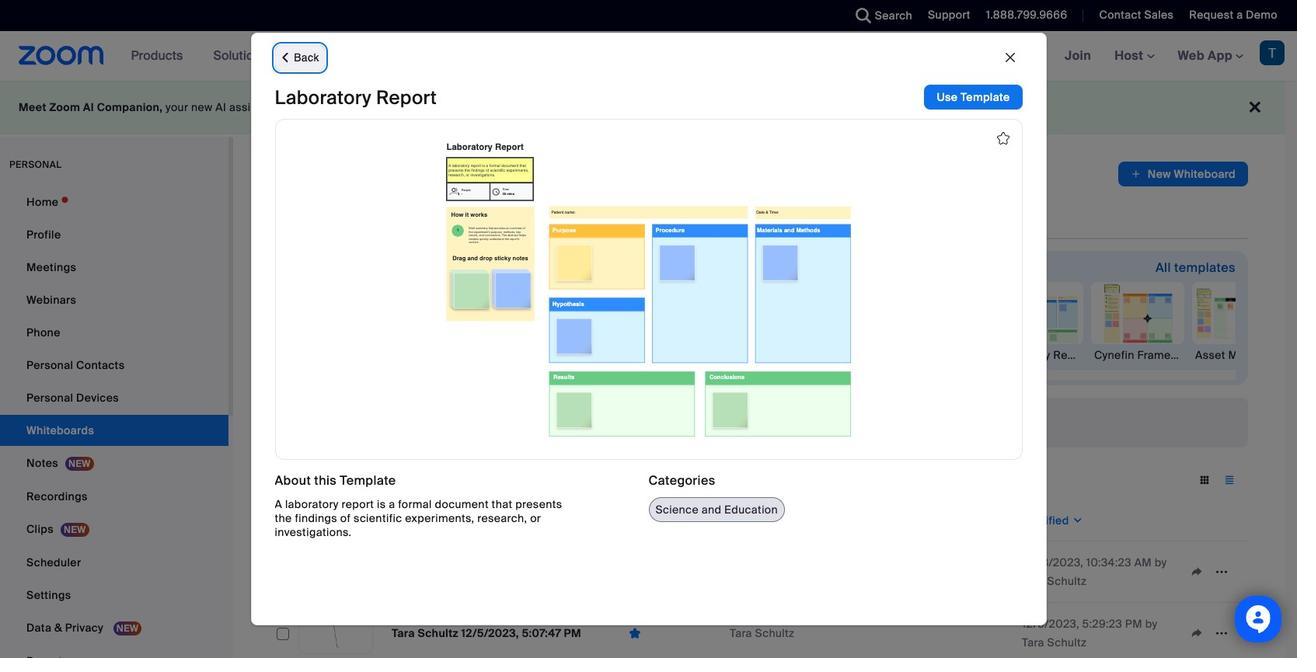 Task type: vqa. For each thing, say whether or not it's contained in the screenshot.
Us
no



Task type: locate. For each thing, give the bounding box(es) containing it.
1 horizontal spatial with
[[867, 348, 889, 362]]

weekly schedule
[[690, 348, 781, 362]]

1 horizontal spatial your
[[380, 416, 403, 430]]

and inside show and tell with a twist element
[[823, 348, 843, 362]]

0 horizontal spatial and
[[425, 100, 445, 114]]

tara schultz
[[730, 627, 795, 641]]

0 vertical spatial all
[[271, 209, 290, 229]]

zoom right meet
[[49, 100, 80, 114]]

1 horizontal spatial starred
[[754, 209, 810, 229]]

report inside button
[[1054, 348, 1090, 362]]

ai left companion
[[523, 100, 534, 114]]

2 personal from the top
[[26, 391, 73, 405]]

use template button
[[925, 85, 1023, 110]]

cell
[[386, 542, 617, 603], [617, 542, 724, 603], [724, 542, 870, 603], [870, 542, 1016, 603], [299, 551, 373, 593], [277, 567, 289, 579], [870, 603, 1016, 658]]

schedule right weekly
[[731, 348, 781, 362]]

3 ai from the left
[[523, 100, 534, 114]]

show and tell with a twist element
[[788, 348, 928, 363]]

contact sales link
[[1088, 0, 1178, 31], [1100, 8, 1174, 22]]

1 vertical spatial schedule
[[731, 348, 781, 362]]

starred right me
[[754, 209, 810, 229]]

am
[[1135, 556, 1152, 570]]

0 vertical spatial schedule
[[983, 47, 1042, 64]]

1 vertical spatial laboratory report
[[994, 348, 1090, 362]]

2 horizontal spatial to
[[608, 416, 619, 430]]

meet zoom ai companion, footer
[[0, 81, 1286, 134]]

2 horizontal spatial a
[[1237, 8, 1243, 22]]

a inside a laboratory report is a formal document that presents the findings of scientific experiments, research, or investigations.
[[389, 498, 395, 512]]

0 horizontal spatial all
[[271, 209, 290, 229]]

0 vertical spatial with
[[677, 209, 708, 229]]

laboratory report left cynefin
[[994, 348, 1090, 362]]

5:29:23
[[1083, 617, 1123, 631]]

5:07:47
[[522, 627, 561, 641]]

a for a laboratory report is a formal document that presents the findings of scientific experiments, research, or investigations.
[[389, 498, 395, 512]]

0 horizontal spatial with
[[677, 209, 708, 229]]

2 vertical spatial a
[[389, 498, 395, 512]]

pm right the 5:29:23
[[1126, 617, 1143, 631]]

0 vertical spatial personal
[[26, 358, 73, 372]]

data & privacy
[[26, 621, 106, 635]]

0 horizontal spatial get
[[448, 100, 466, 114]]

schultz inside 12/5/2023, 5:29:23 pm by tara schultz
[[1048, 636, 1087, 650]]

my whiteboards
[[480, 209, 601, 229]]

1 ai from the left
[[83, 100, 94, 114]]

schultz
[[1048, 575, 1087, 589], [418, 627, 459, 641], [755, 627, 795, 641], [1048, 636, 1087, 650]]

a
[[275, 498, 282, 512]]

1 horizontal spatial 12/5/2023,
[[1022, 617, 1080, 631]]

you have reached your 3 whiteboard limit. upgrade your plan to get unlimited whiteboards.
[[283, 416, 765, 430]]

tabs of all whiteboard page tab list
[[271, 199, 950, 239]]

2 zoom from the left
[[346, 100, 377, 114]]

12/5/2023, 5:29:23 pm by tara schultz
[[1022, 617, 1158, 650]]

with right tell
[[867, 348, 889, 362]]

1 vertical spatial template
[[340, 472, 396, 489]]

your left 3
[[380, 416, 403, 430]]

1 horizontal spatial a
[[892, 348, 898, 362]]

whiteboards
[[271, 162, 386, 186], [293, 209, 389, 229], [505, 209, 601, 229]]

1 horizontal spatial get
[[622, 416, 639, 430]]

1 vertical spatial starred
[[623, 514, 663, 528]]

asset management element
[[1193, 348, 1298, 363]]

1 horizontal spatial ai
[[216, 100, 226, 114]]

a
[[1237, 8, 1243, 22], [892, 348, 898, 362], [389, 498, 395, 512]]

and left tell
[[823, 348, 843, 362]]

1 vertical spatial and
[[823, 348, 843, 362]]

settings link
[[0, 580, 229, 611]]

show and tell with a twist button
[[788, 282, 928, 363]]

webinars
[[26, 293, 76, 307]]

0 vertical spatial and
[[425, 100, 445, 114]]

request
[[1190, 8, 1234, 22]]

0 horizontal spatial upgrade
[[283, 100, 329, 114]]

or
[[530, 512, 541, 526]]

1 horizontal spatial laboratory
[[994, 348, 1051, 362]]

new
[[191, 100, 213, 114]]

12/13/2023, 10:34:23 am by tara schultz
[[1022, 556, 1167, 589]]

settings
[[26, 589, 71, 603]]

1 vertical spatial laboratory
[[994, 348, 1051, 362]]

1 vertical spatial all
[[1156, 260, 1171, 276]]

about
[[275, 472, 311, 489]]

upgrade right limit.
[[508, 416, 554, 430]]

application
[[271, 501, 1260, 658], [623, 622, 718, 646]]

zoom logo image
[[19, 46, 104, 65]]

upgrade down back
[[283, 100, 329, 114]]

and right the science
[[702, 503, 722, 517]]

all inside button
[[1156, 260, 1171, 276]]

all inside tab list
[[271, 209, 290, 229]]

schedule down 1.888.799.9666
[[983, 47, 1042, 64]]

1 vertical spatial by
[[1146, 617, 1158, 631]]

use template
[[937, 90, 1010, 104]]

profile
[[26, 228, 61, 242]]

12/5/2023, left the 5:29:23
[[1022, 617, 1080, 631]]

0 horizontal spatial laboratory report
[[275, 85, 437, 109]]

schedule inside button
[[731, 348, 781, 362]]

cynefin framework element
[[1092, 348, 1196, 363]]

laboratory
[[285, 498, 339, 512]]

a inside button
[[892, 348, 898, 362]]

1 horizontal spatial schedule
[[983, 47, 1042, 64]]

a left demo
[[1237, 8, 1243, 22]]

asset
[[1196, 348, 1226, 362]]

meetings link
[[0, 252, 229, 283]]

pm
[[1126, 617, 1143, 631], [564, 627, 581, 641]]

2 vertical spatial and
[[702, 503, 722, 517]]

pm right 5:07:47
[[564, 627, 581, 641]]

phone link
[[0, 317, 229, 348]]

2 ai from the left
[[216, 100, 226, 114]]

1 vertical spatial get
[[622, 416, 639, 430]]

meetings navigation
[[972, 31, 1298, 82]]

0 vertical spatial template
[[961, 90, 1010, 104]]

0 vertical spatial get
[[448, 100, 466, 114]]

whiteboards for all
[[293, 209, 389, 229]]

and right pro
[[425, 100, 445, 114]]

by right am
[[1155, 556, 1167, 570]]

data
[[26, 621, 51, 635]]

1 vertical spatial personal
[[26, 391, 73, 405]]

investigations.
[[275, 526, 352, 540]]

1 horizontal spatial and
[[702, 503, 722, 517]]

1 vertical spatial upgrade
[[508, 416, 554, 430]]

you
[[283, 416, 302, 430]]

contact sales
[[1100, 8, 1174, 22]]

1 horizontal spatial upgrade
[[508, 416, 554, 430]]

to
[[332, 100, 343, 114], [509, 100, 520, 114], [608, 416, 619, 430]]

your
[[166, 100, 188, 114], [380, 416, 403, 430], [557, 416, 580, 430]]

by inside 12/5/2023, 5:29:23 pm by tara schultz
[[1146, 617, 1158, 631]]

upgrade
[[283, 100, 329, 114], [508, 416, 554, 430]]

0 vertical spatial report
[[376, 85, 437, 109]]

personal for personal devices
[[26, 391, 73, 405]]

scientific
[[354, 512, 402, 526]]

clips link
[[0, 514, 229, 546]]

ai left companion,
[[83, 100, 94, 114]]

request a demo
[[1190, 8, 1278, 22]]

0 vertical spatial a
[[1237, 8, 1243, 22]]

at
[[601, 100, 611, 114]]

1 vertical spatial a
[[892, 348, 898, 362]]

0 horizontal spatial ai
[[83, 100, 94, 114]]

digital marketing canvas button
[[485, 282, 620, 363]]

weekly schedule button
[[687, 282, 781, 363]]

with left me
[[677, 209, 708, 229]]

a for show and tell with a twist
[[892, 348, 898, 362]]

banner
[[0, 31, 1298, 82]]

laboratory report down back
[[275, 85, 437, 109]]

0 horizontal spatial laboratory
[[275, 85, 372, 109]]

1 zoom from the left
[[49, 100, 80, 114]]

0 vertical spatial upgrade
[[283, 100, 329, 114]]

show and tell with a twist
[[791, 348, 928, 362]]

your left 'new'
[[166, 100, 188, 114]]

1 vertical spatial report
[[1054, 348, 1090, 362]]

by inside 12/13/2023, 10:34:23 am by tara schultz
[[1155, 556, 1167, 570]]

1 horizontal spatial to
[[509, 100, 520, 114]]

laboratory report
[[275, 85, 437, 109], [994, 348, 1090, 362]]

0 horizontal spatial template
[[340, 472, 396, 489]]

data & privacy link
[[0, 613, 229, 645]]

with
[[677, 209, 708, 229], [867, 348, 889, 362]]

1 horizontal spatial pm
[[1126, 617, 1143, 631]]

all for all templates
[[1156, 260, 1171, 276]]

tara
[[1022, 575, 1045, 589], [392, 627, 415, 641], [730, 627, 752, 641], [1022, 636, 1045, 650]]

ai right 'new'
[[216, 100, 226, 114]]

0 horizontal spatial 12/5/2023,
[[461, 627, 519, 641]]

clips
[[26, 522, 54, 536]]

whiteboards.
[[694, 416, 765, 430]]

template up "report"
[[340, 472, 396, 489]]

template right use
[[961, 90, 1010, 104]]

1 personal from the top
[[26, 358, 73, 372]]

personal devices
[[26, 391, 119, 405]]

me
[[712, 209, 735, 229]]

1 horizontal spatial all
[[1156, 260, 1171, 276]]

0 vertical spatial by
[[1155, 556, 1167, 570]]

2 horizontal spatial and
[[823, 348, 843, 362]]

one
[[380, 100, 402, 114]]

1 vertical spatial with
[[867, 348, 889, 362]]

0 horizontal spatial a
[[389, 498, 395, 512]]

0 vertical spatial starred
[[754, 209, 810, 229]]

2 horizontal spatial ai
[[523, 100, 534, 114]]

education
[[725, 503, 778, 517]]

report
[[376, 85, 437, 109], [1054, 348, 1090, 362]]

contacts
[[76, 358, 125, 372]]

personal down personal contacts
[[26, 391, 73, 405]]

all
[[271, 209, 290, 229], [1156, 260, 1171, 276]]

0 vertical spatial laboratory
[[275, 85, 372, 109]]

0 vertical spatial laboratory report
[[275, 85, 437, 109]]

starred down "categories"
[[623, 514, 663, 528]]

personal down phone
[[26, 358, 73, 372]]

to right plan at left bottom
[[608, 416, 619, 430]]

0 horizontal spatial starred
[[623, 514, 663, 528]]

1 horizontal spatial zoom
[[346, 100, 377, 114]]

meet zoom ai companion, your new ai assistant! upgrade to zoom one pro and get access to ai companion at no additional cost.
[[19, 100, 715, 114]]

get left unlimited
[[622, 416, 639, 430]]

digital
[[488, 348, 522, 362]]

trash
[[829, 209, 870, 229]]

zoom left one
[[346, 100, 377, 114]]

1 horizontal spatial laboratory report
[[994, 348, 1090, 362]]

12/5/2023, left 5:07:47
[[461, 627, 519, 641]]

report
[[342, 498, 374, 512]]

12/5/2023, inside 12/5/2023, 5:29:23 pm by tara schultz
[[1022, 617, 1080, 631]]

1 horizontal spatial report
[[1054, 348, 1090, 362]]

get
[[448, 100, 466, 114], [622, 416, 639, 430]]

get left access
[[448, 100, 466, 114]]

0 horizontal spatial your
[[166, 100, 188, 114]]

a right the is
[[389, 498, 395, 512]]

science and education
[[656, 503, 778, 517]]

a left twist
[[892, 348, 898, 362]]

schultz inside 12/13/2023, 10:34:23 am by tara schultz
[[1048, 575, 1087, 589]]

0 horizontal spatial schedule
[[731, 348, 781, 362]]

by right the 5:29:23
[[1146, 617, 1158, 631]]

1 horizontal spatial template
[[961, 90, 1010, 104]]

0 horizontal spatial zoom
[[49, 100, 80, 114]]

to right access
[[509, 100, 520, 114]]

1.888.799.9666 button up join
[[975, 0, 1072, 31]]

template inside 'button'
[[961, 90, 1010, 104]]

project element
[[870, 501, 1016, 542]]

use
[[937, 90, 958, 104]]

all templates
[[1156, 260, 1236, 276]]

request a demo link
[[1178, 0, 1298, 31], [1190, 8, 1278, 22]]

your left plan at left bottom
[[557, 416, 580, 430]]

tara inside 12/5/2023, 5:29:23 pm by tara schultz
[[1022, 636, 1045, 650]]

devices
[[76, 391, 119, 405]]

pro
[[405, 100, 423, 114]]

companion,
[[97, 100, 163, 114]]

3
[[406, 416, 412, 430]]

your inside meet zoom ai companion, footer
[[166, 100, 188, 114]]

to left one
[[332, 100, 343, 114]]

laboratory report inside button
[[994, 348, 1090, 362]]



Task type: describe. For each thing, give the bounding box(es) containing it.
Search text field
[[277, 468, 409, 493]]

whiteboard
[[415, 416, 477, 430]]

have
[[305, 416, 330, 430]]

weekly
[[690, 348, 728, 362]]

uml
[[589, 348, 614, 362]]

and for show and tell with a twist
[[823, 348, 843, 362]]

phone
[[26, 326, 60, 340]]

template detail image
[[275, 119, 1023, 460]]

by for 12/5/2023, 5:29:23 pm by tara schultz
[[1146, 617, 1158, 631]]

reached
[[333, 416, 377, 430]]

templates
[[1175, 260, 1236, 276]]

sales
[[1145, 8, 1174, 22]]

meet
[[19, 100, 47, 114]]

framework
[[1138, 348, 1196, 362]]

all for all whiteboards
[[271, 209, 290, 229]]

show
[[791, 348, 820, 362]]

uml class diagram button
[[586, 282, 694, 363]]

2 horizontal spatial your
[[557, 416, 580, 430]]

tara schultz 12/5/2023, 5:07:47 pm
[[392, 627, 581, 641]]

my
[[480, 209, 502, 229]]

digital marketing canvas element
[[485, 348, 620, 363]]

grid mode, not selected image
[[1193, 473, 1217, 487]]

that
[[492, 498, 513, 512]]

document
[[435, 498, 489, 512]]

personal menu menu
[[0, 187, 229, 658]]

0 horizontal spatial report
[[376, 85, 437, 109]]

cynefin framework
[[1095, 348, 1196, 362]]

tell
[[846, 348, 864, 362]]

demo
[[1246, 8, 1278, 22]]

contact sales link up join
[[1088, 0, 1178, 31]]

tara inside 12/13/2023, 10:34:23 am by tara schultz
[[1022, 575, 1045, 589]]

canvas
[[581, 348, 620, 362]]

notes link
[[0, 448, 229, 480]]

personal contacts link
[[0, 350, 229, 381]]

and for science and education
[[702, 503, 722, 517]]

recordings
[[26, 490, 88, 504]]

back
[[294, 51, 319, 64]]

1.888.799.9666
[[986, 8, 1068, 22]]

scheduler link
[[0, 547, 229, 578]]

arrow down image
[[424, 512, 438, 530]]

experiments,
[[405, 512, 475, 526]]

product information navigation
[[119, 31, 493, 82]]

access
[[468, 100, 507, 114]]

home link
[[0, 187, 229, 218]]

is
[[377, 498, 386, 512]]

uml class diagram element
[[586, 348, 694, 363]]

all templates button
[[1156, 256, 1236, 281]]

cost.
[[686, 100, 712, 114]]

add to starred image
[[997, 132, 1010, 145]]

limit.
[[480, 416, 505, 430]]

findings
[[295, 512, 337, 526]]

application containing name
[[271, 501, 1260, 658]]

contact
[[1100, 8, 1142, 22]]

&
[[54, 621, 62, 635]]

webinars link
[[0, 285, 229, 316]]

name
[[392, 514, 424, 528]]

cynefin
[[1095, 348, 1135, 362]]

schedule inside meetings "navigation"
[[983, 47, 1042, 64]]

weekly planner, modified at dec 13, 2023 by tara schultz, link, starred element
[[299, 551, 373, 593]]

back button
[[275, 45, 325, 70]]

weekly schedule element
[[687, 348, 781, 363]]

and inside meet zoom ai companion, footer
[[425, 100, 445, 114]]

by for 12/13/2023, 10:34:23 am by tara schultz
[[1155, 556, 1167, 570]]

recent
[[407, 209, 461, 229]]

1.888.799.9666 button up the schedule link
[[986, 8, 1068, 22]]

about this template
[[275, 472, 396, 489]]

contact sales link up meetings "navigation"
[[1100, 8, 1174, 22]]

personal for personal contacts
[[26, 358, 73, 372]]

0 horizontal spatial to
[[332, 100, 343, 114]]

presents
[[516, 498, 562, 512]]

twist
[[901, 348, 928, 362]]

starred inside tabs of all whiteboard page tab list
[[754, 209, 810, 229]]

laboratory report element
[[990, 348, 1090, 363]]

personal devices link
[[0, 383, 229, 414]]

thumbnail of tara schultz 12/5/2023, 5:07:47 pm image
[[299, 613, 372, 654]]

of
[[340, 512, 351, 526]]

pm inside 12/5/2023, 5:29:23 pm by tara schultz
[[1126, 617, 1143, 631]]

with inside button
[[867, 348, 889, 362]]

shared with me
[[619, 209, 735, 229]]

scheduler
[[26, 556, 81, 570]]

recordings link
[[0, 481, 229, 512]]

get inside meet zoom ai companion, footer
[[448, 100, 466, 114]]

marketing
[[525, 348, 578, 362]]

join link
[[1053, 31, 1103, 81]]

plan
[[583, 416, 605, 430]]

science
[[656, 503, 699, 517]]

meetings
[[26, 260, 76, 274]]

digital marketing canvas
[[488, 348, 620, 362]]

learning experience canvas image
[[385, 283, 477, 344]]

class
[[617, 348, 647, 362]]

research,
[[477, 512, 527, 526]]

asset management button
[[1193, 282, 1298, 363]]

companion
[[537, 100, 598, 114]]

asset management
[[1196, 348, 1298, 362]]

whiteboards for my
[[505, 209, 601, 229]]

upgrade inside meet zoom ai companion, footer
[[283, 100, 329, 114]]

list mode, selected image
[[1217, 473, 1242, 487]]

uml class diagram
[[589, 348, 694, 362]]

support
[[928, 8, 971, 22]]

with inside tabs of all whiteboard page tab list
[[677, 209, 708, 229]]

privacy
[[65, 621, 103, 635]]

12/13/2023,
[[1022, 556, 1084, 570]]

cynefin framework button
[[1092, 282, 1196, 363]]

laboratory inside button
[[994, 348, 1051, 362]]

0 horizontal spatial pm
[[564, 627, 581, 641]]

starred inside application
[[623, 514, 663, 528]]

management
[[1229, 348, 1298, 362]]

the
[[275, 512, 292, 526]]

banner containing schedule
[[0, 31, 1298, 82]]

notes
[[26, 456, 58, 470]]



